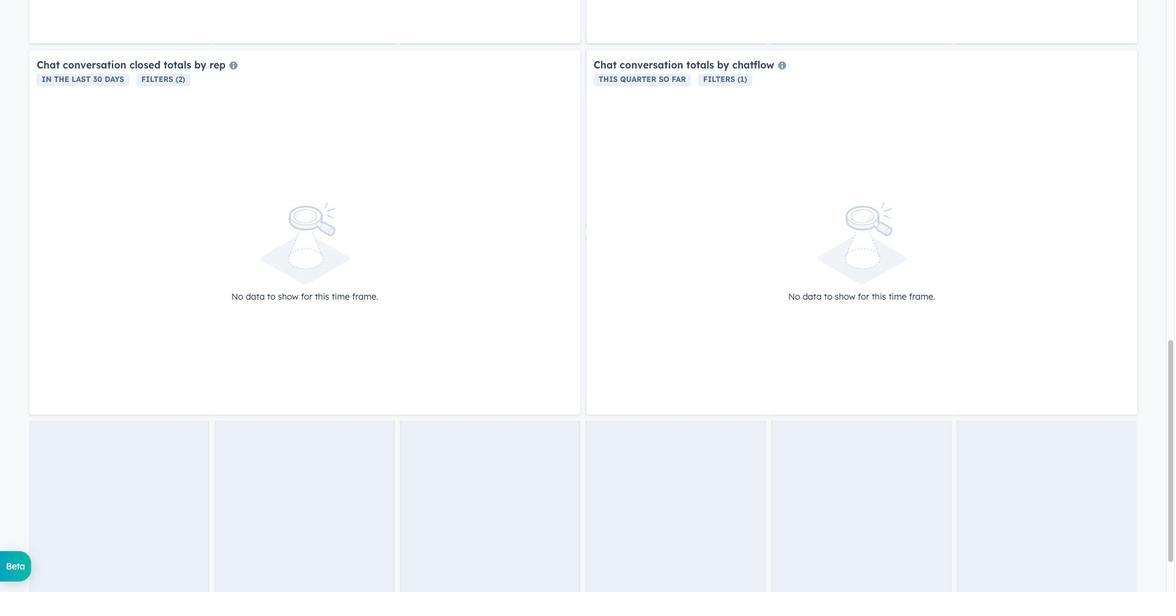 Task type: vqa. For each thing, say whether or not it's contained in the screenshot.
demo at the left bottom of the page
no



Task type: locate. For each thing, give the bounding box(es) containing it.
chat conversation average time to close by rep element
[[587, 0, 1138, 43]]



Task type: describe. For each thing, give the bounding box(es) containing it.
chat conversation average first response time by rep element
[[29, 0, 581, 43]]

chat conversation totals by chatflow element
[[587, 50, 1138, 415]]

chat conversation closed totals by rep element
[[29, 50, 581, 415]]



